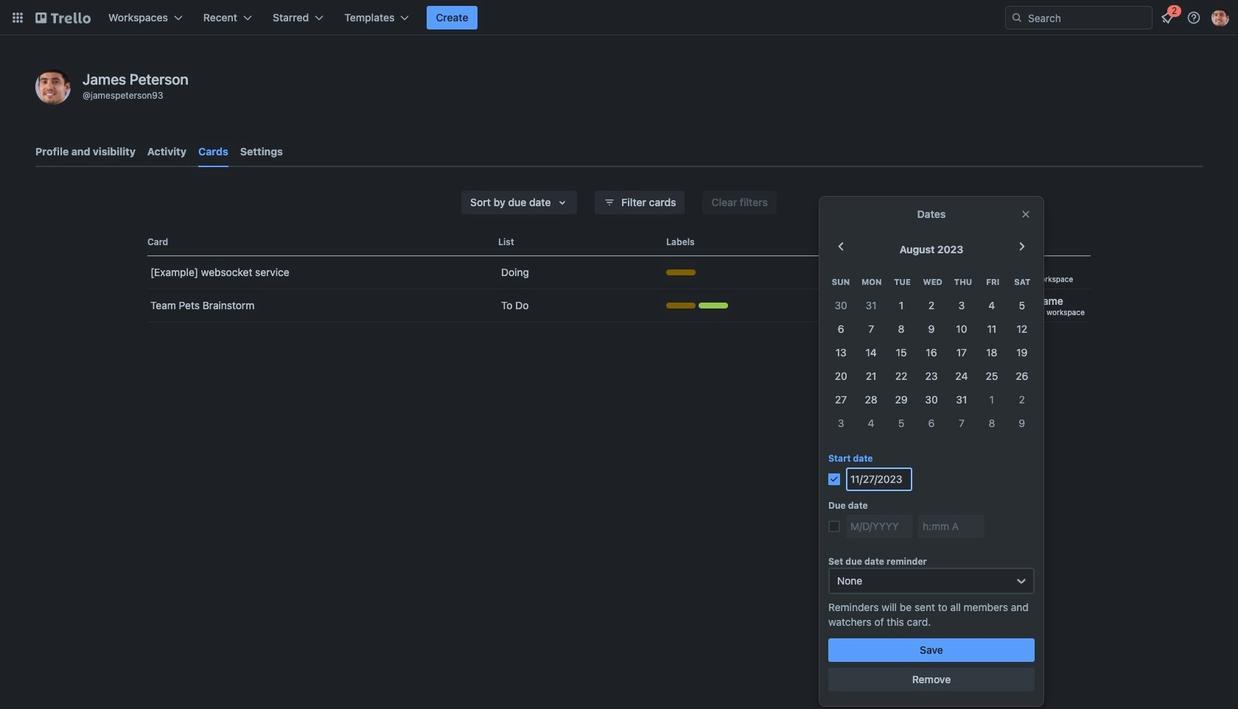 Task type: locate. For each thing, give the bounding box(es) containing it.
james peterson (jamespeterson93) image down back to home image
[[35, 69, 71, 105]]

cell
[[826, 294, 856, 318], [856, 294, 886, 318], [886, 294, 917, 318], [917, 294, 947, 318], [947, 294, 977, 318], [977, 294, 1007, 318], [1007, 294, 1037, 318], [826, 318, 856, 341], [856, 318, 886, 341], [886, 318, 917, 341], [917, 318, 947, 341], [947, 318, 977, 341], [977, 318, 1007, 341], [1007, 318, 1037, 341], [826, 341, 856, 365], [856, 341, 886, 365], [886, 341, 917, 365], [917, 341, 947, 365], [947, 341, 977, 365], [977, 341, 1007, 365], [1007, 341, 1037, 365], [826, 365, 856, 388], [856, 365, 886, 388], [886, 365, 917, 388], [917, 365, 947, 388], [947, 365, 977, 388], [977, 365, 1007, 388], [1007, 365, 1037, 388], [826, 388, 856, 412], [856, 388, 886, 412], [886, 388, 917, 412], [917, 388, 947, 412], [947, 388, 977, 412], [977, 388, 1007, 412], [1007, 388, 1037, 412], [826, 412, 856, 436], [856, 412, 886, 436], [886, 412, 917, 436], [917, 412, 947, 436], [947, 412, 977, 436], [977, 412, 1007, 436], [1007, 412, 1037, 436]]

color: yellow, title: none image
[[666, 303, 696, 309]]

james peterson (jamespeterson93) image
[[1212, 9, 1229, 27], [35, 69, 71, 105]]

1 horizontal spatial james peterson (jamespeterson93) image
[[1212, 9, 1229, 27]]

james peterson (jamespeterson93) image right open information menu image in the top of the page
[[1212, 9, 1229, 27]]

6 row from the top
[[826, 388, 1037, 412]]

7 row from the top
[[826, 412, 1037, 436]]

Add time text field
[[918, 515, 985, 539]]

row
[[826, 270, 1037, 294], [826, 294, 1037, 318], [826, 318, 1037, 341], [826, 341, 1037, 365], [826, 365, 1037, 388], [826, 388, 1037, 412], [826, 412, 1037, 436]]

close popover image
[[1020, 209, 1032, 220]]

0 vertical spatial james peterson (jamespeterson93) image
[[1212, 9, 1229, 27]]

color: bold lime, title: "team task" element
[[699, 303, 728, 309]]

open information menu image
[[1187, 10, 1201, 25]]

grid
[[826, 270, 1037, 436]]

1 vertical spatial james peterson (jamespeterson93) image
[[35, 69, 71, 105]]

row group
[[826, 294, 1037, 436]]

1 row from the top
[[826, 270, 1037, 294]]

Search field
[[1023, 7, 1152, 28]]



Task type: describe. For each thing, give the bounding box(es) containing it.
primary element
[[0, 0, 1238, 35]]

2 row from the top
[[826, 294, 1037, 318]]

search image
[[1011, 12, 1023, 24]]

4 row from the top
[[826, 341, 1037, 365]]

M/D/YYYY text field
[[846, 515, 912, 539]]

M/D/YYYY text field
[[846, 468, 912, 492]]

2 notifications image
[[1159, 9, 1176, 27]]

3 row from the top
[[826, 318, 1037, 341]]

color: yellow, title: "ready to merge" element
[[666, 270, 696, 276]]

0 horizontal spatial james peterson (jamespeterson93) image
[[35, 69, 71, 105]]

back to home image
[[35, 6, 91, 29]]

5 row from the top
[[826, 365, 1037, 388]]



Task type: vqa. For each thing, say whether or not it's contained in the screenshot.
Color: bold red, title: "Thoughts" element
no



